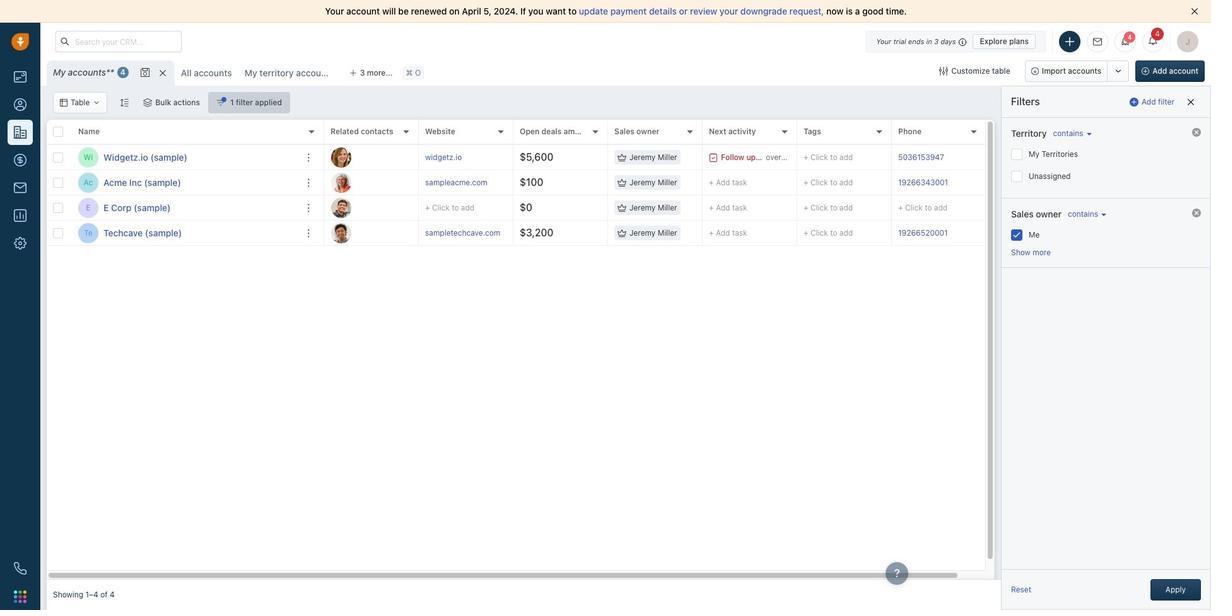 Task type: vqa. For each thing, say whether or not it's contained in the screenshot.
container_WX8MsF4aQZ5i3RN1 icon to the bottom
no



Task type: describe. For each thing, give the bounding box(es) containing it.
s image
[[331, 223, 351, 243]]

Search your CRM... text field
[[56, 31, 182, 52]]

freshworks switcher image
[[14, 591, 26, 604]]

phone element
[[8, 556, 33, 582]]

style_myh0__igzzd8unmi image
[[120, 98, 129, 107]]

2 j image from the top
[[331, 198, 351, 218]]

1 row group from the left
[[47, 145, 324, 246]]

close image
[[1191, 8, 1199, 15]]



Task type: locate. For each thing, give the bounding box(es) containing it.
2 row group from the left
[[324, 145, 1012, 246]]

j image up s image
[[331, 198, 351, 218]]

column header
[[72, 120, 324, 145]]

group
[[1025, 61, 1129, 82]]

1 j image from the top
[[331, 147, 351, 167]]

row
[[47, 120, 324, 145]]

j image up l image at the top left
[[331, 147, 351, 167]]

1 vertical spatial j image
[[331, 198, 351, 218]]

container_wx8msf4aqz5i3rn1 image
[[939, 67, 948, 76], [216, 98, 225, 107], [93, 99, 100, 107], [709, 153, 718, 162], [618, 178, 626, 187]]

phone image
[[14, 563, 26, 575]]

l image
[[331, 173, 351, 193]]

grid
[[47, 120, 1012, 580]]

j image
[[331, 147, 351, 167], [331, 198, 351, 218]]

0 vertical spatial j image
[[331, 147, 351, 167]]

press space to select this row. row
[[47, 145, 324, 170], [324, 145, 1012, 170], [47, 170, 324, 196], [324, 170, 1012, 196], [47, 196, 324, 221], [324, 196, 1012, 221], [47, 221, 324, 246], [324, 221, 1012, 246]]

row group
[[47, 145, 324, 246], [324, 145, 1012, 246]]

container_wx8msf4aqz5i3rn1 image
[[143, 98, 152, 107], [60, 99, 67, 107], [618, 153, 626, 162], [618, 203, 626, 212], [618, 229, 626, 238]]



